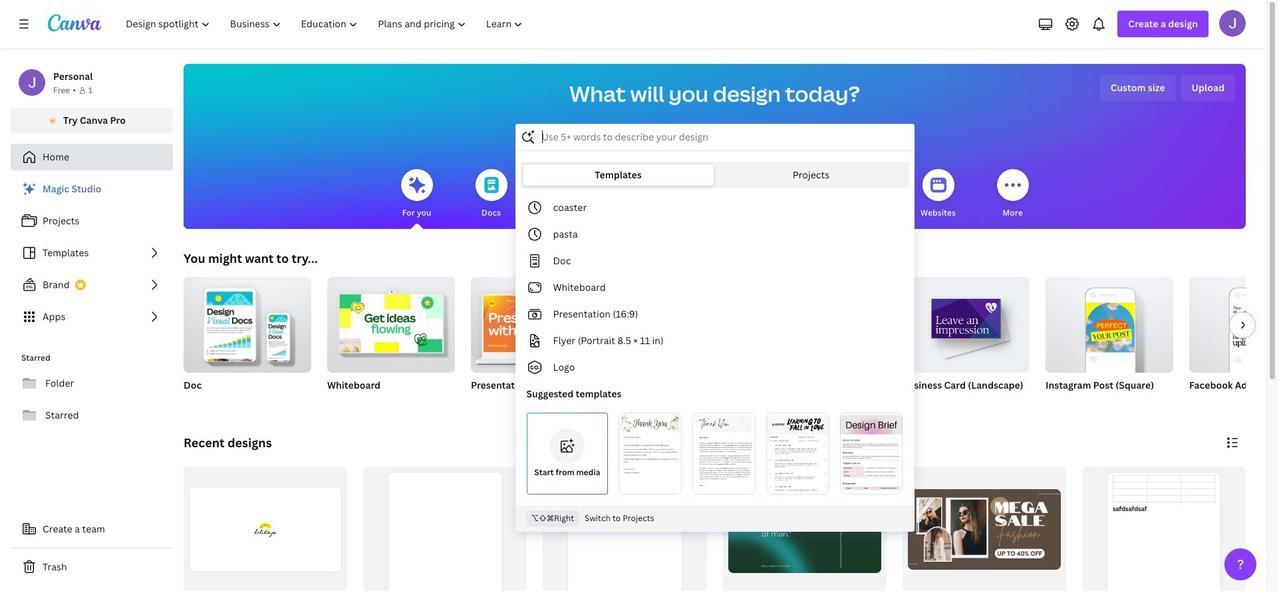 Task type: locate. For each thing, give the bounding box(es) containing it.
group
[[184, 272, 311, 409], [184, 272, 311, 373], [327, 272, 455, 409], [327, 272, 455, 373], [903, 272, 1030, 409], [903, 272, 1030, 373], [1046, 272, 1174, 409], [1046, 272, 1174, 373], [471, 277, 599, 409], [471, 277, 599, 373], [615, 277, 743, 409], [759, 277, 887, 373], [759, 277, 887, 373], [1190, 277, 1278, 409], [1190, 277, 1278, 373], [184, 467, 348, 591], [364, 467, 527, 591], [903, 467, 1067, 591], [1083, 467, 1247, 591]]

list
[[11, 176, 173, 330]]

None search field
[[516, 124, 915, 532]]

list box
[[516, 194, 914, 500]]

edit a copy of the design brief doc in grey lilac black soft pastels style template image
[[840, 413, 904, 494]]

jacob simon image
[[1220, 10, 1247, 37]]

top level navigation element
[[117, 11, 535, 37]]

edit a copy of the wedding thank you letter doc in white beige simple elegant style template image
[[619, 413, 682, 494]]



Task type: vqa. For each thing, say whether or not it's contained in the screenshot.
Main "menu bar"
no



Task type: describe. For each thing, give the bounding box(es) containing it.
edit a copy of the thank you letter doc in black and white simple elegant style template image
[[693, 413, 756, 494]]

edit a copy of the tv and film script doc in black and white agnostic style template image
[[767, 413, 830, 494]]

Search search field
[[542, 124, 888, 150]]



